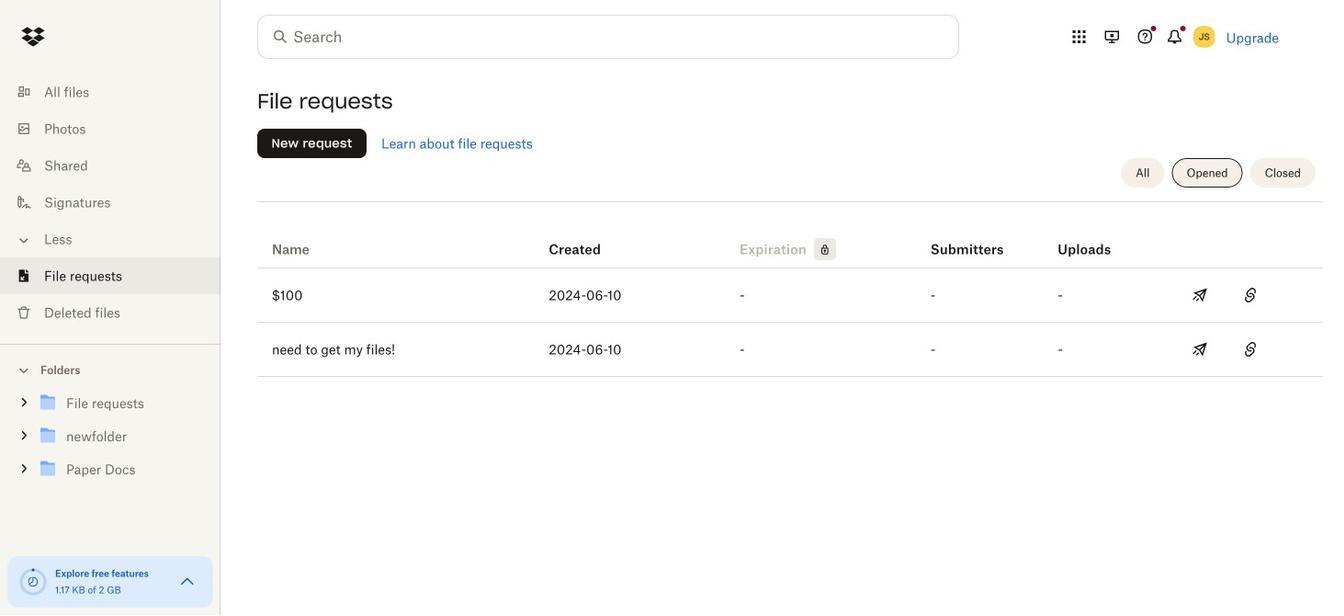 Task type: locate. For each thing, give the bounding box(es) containing it.
1 horizontal spatial column header
[[1058, 216, 1132, 260]]

2 row from the top
[[257, 268, 1324, 323]]

list item
[[0, 257, 221, 294]]

copy link image
[[1240, 338, 1262, 360]]

send email image for copy link icon
[[1189, 284, 1211, 306]]

copy link image
[[1240, 284, 1262, 306]]

send email image left copy link image
[[1189, 338, 1211, 360]]

2 send email image from the top
[[1189, 338, 1211, 360]]

1 send email image from the top
[[1189, 284, 1211, 306]]

Search in folder "Dropbox" text field
[[293, 26, 921, 48]]

group
[[0, 383, 221, 500]]

1 vertical spatial send email image
[[1189, 338, 1211, 360]]

1 row from the top
[[257, 209, 1324, 268]]

2 column header from the left
[[1058, 216, 1132, 260]]

send email image left copy link icon
[[1189, 284, 1211, 306]]

table
[[257, 209, 1324, 377]]

0 horizontal spatial column header
[[931, 216, 1005, 260]]

0 vertical spatial send email image
[[1189, 284, 1211, 306]]

1 column header from the left
[[931, 216, 1005, 260]]

column header
[[931, 216, 1005, 260], [1058, 216, 1132, 260]]

send email image
[[1189, 284, 1211, 306], [1189, 338, 1211, 360]]

row group
[[257, 268, 1324, 377]]

list
[[0, 63, 221, 344]]

row
[[257, 209, 1324, 268], [257, 268, 1324, 323], [257, 323, 1324, 377]]



Task type: describe. For each thing, give the bounding box(es) containing it.
less image
[[15, 231, 33, 250]]

quota usage progress bar
[[18, 567, 48, 597]]

quota usage image
[[18, 567, 48, 597]]

dropbox image
[[15, 18, 51, 55]]

3 row from the top
[[257, 323, 1324, 377]]

pro trial element
[[807, 238, 837, 260]]

send email image for copy link image
[[1189, 338, 1211, 360]]



Task type: vqa. For each thing, say whether or not it's contained in the screenshot.
the Quota usage element
no



